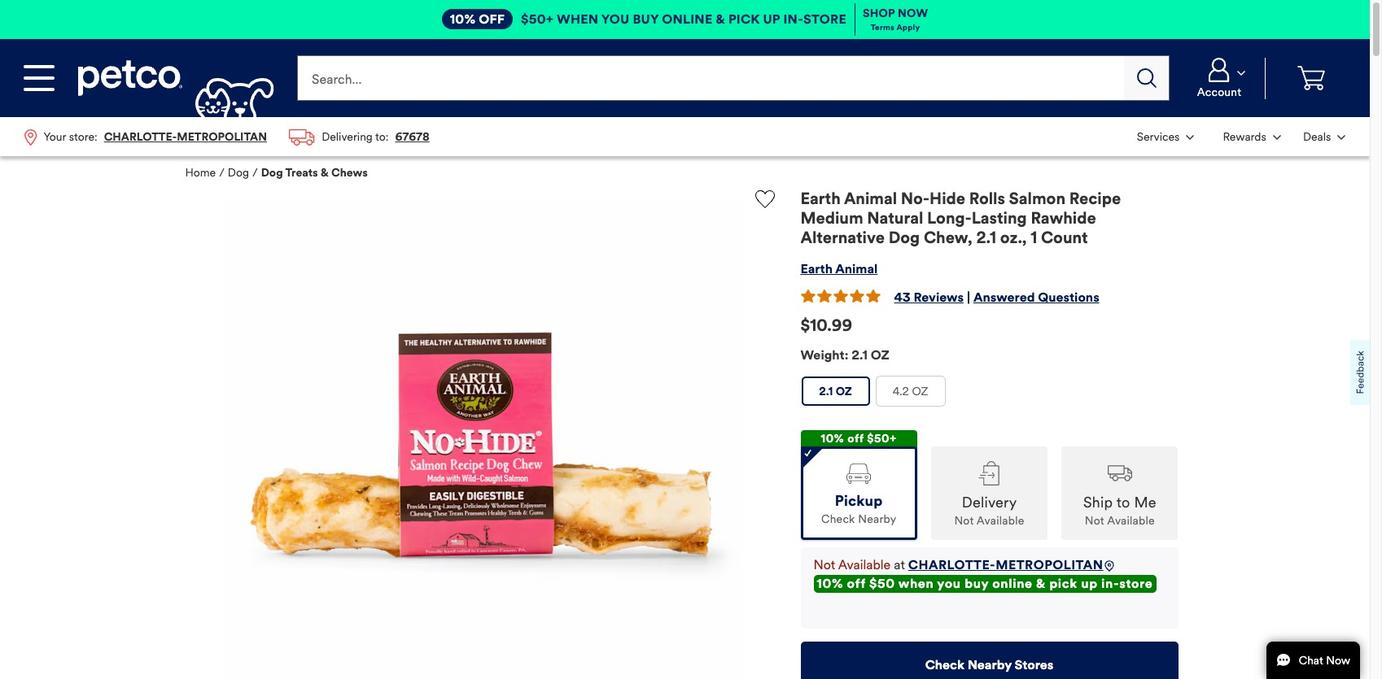 Task type: vqa. For each thing, say whether or not it's contained in the screenshot.
1
yes



Task type: locate. For each thing, give the bounding box(es) containing it.
home
[[185, 166, 216, 180]]

shop now terms apply
[[863, 6, 929, 33]]

/ left dog link
[[219, 166, 225, 180]]

2.1
[[977, 228, 997, 249], [852, 348, 868, 363], [819, 385, 833, 399]]

1 earth from the top
[[801, 189, 841, 209]]

1 vertical spatial you
[[938, 576, 961, 592]]

off up icon pickup store
[[848, 432, 864, 446]]

0 vertical spatial &
[[716, 11, 725, 27]]

0 vertical spatial $50+
[[521, 11, 554, 27]]

$50+ right off
[[521, 11, 554, 27]]

medium
[[801, 209, 864, 229]]

dog right home link
[[228, 166, 249, 180]]

not available at charlotte-metropolitan
[[814, 558, 1104, 573]]

0 horizontal spatial oz
[[836, 385, 852, 399]]

10%
[[450, 11, 476, 27], [821, 432, 845, 446], [817, 576, 844, 592]]

0 vertical spatial store
[[804, 11, 847, 27]]

1 horizontal spatial list
[[1126, 117, 1357, 156]]

0 horizontal spatial when
[[557, 11, 599, 27]]

earth down alternative
[[801, 262, 833, 277]]

2 vertical spatial 10%
[[817, 576, 844, 592]]

shop now link
[[863, 6, 929, 20]]

stores
[[1015, 658, 1054, 673]]

10% inside option group
[[821, 432, 845, 446]]

weight : 2.1 oz
[[801, 348, 890, 363]]

carat down icon 13 button
[[1181, 57, 1259, 99], [1128, 119, 1204, 155], [1208, 119, 1291, 155], [1294, 119, 1356, 155]]

0 horizontal spatial in-
[[784, 11, 804, 27]]

animal for earth animal
[[836, 262, 878, 277]]

animal down alternative
[[836, 262, 878, 277]]

2.1 right :
[[852, 348, 868, 363]]

earth for earth animal no-hide rolls salmon recipe medium natural long-lasting rawhide alternative dog chew, 2.1 oz., 1 count
[[801, 189, 841, 209]]

in-
[[784, 11, 804, 27], [1102, 576, 1120, 592]]

salmon
[[1009, 189, 1066, 209]]

answered
[[974, 290, 1035, 306]]

store left shop
[[804, 11, 847, 27]]

oz inside option
[[912, 385, 928, 399]]

available inside ship to me not available
[[1108, 515, 1155, 529]]

0 horizontal spatial available
[[838, 558, 891, 573]]

earth up alternative
[[801, 189, 841, 209]]

off
[[848, 432, 864, 446], [847, 576, 866, 592]]

1 vertical spatial 10%
[[821, 432, 845, 446]]

1 horizontal spatial 2.1
[[852, 348, 868, 363]]

0 horizontal spatial /
[[219, 166, 225, 180]]

& down metropolitan
[[1037, 576, 1046, 592]]

ship to me not available
[[1084, 494, 1157, 529]]

carat down icon 13 image
[[1238, 70, 1246, 75], [1187, 135, 1195, 140], [1273, 135, 1282, 140], [1338, 135, 1346, 140]]

10% off
[[450, 11, 505, 27]]

oz inside option
[[836, 385, 852, 399]]

oz right the 4.2
[[912, 385, 928, 399]]

no-
[[901, 189, 930, 209]]

terms
[[871, 22, 895, 33]]

1 horizontal spatial check
[[926, 658, 965, 673]]

you
[[602, 11, 630, 27], [938, 576, 961, 592]]

oz down weight : 2.1 oz
[[836, 385, 852, 399]]

1 horizontal spatial available
[[977, 515, 1025, 529]]

0 vertical spatial 2.1
[[977, 228, 997, 249]]

1 horizontal spatial pick
[[1050, 576, 1078, 592]]

online up search search box
[[662, 11, 713, 27]]

not down delivery
[[955, 515, 974, 529]]

charlotte-metropolitan button
[[909, 556, 1104, 576]]

$50+ up icon pickup store
[[867, 432, 897, 446]]

delivery not available
[[955, 494, 1025, 529]]

0 vertical spatial online
[[662, 11, 713, 27]]

1 vertical spatial up
[[1082, 576, 1098, 592]]

1 option group from the top
[[801, 376, 1179, 414]]

1 horizontal spatial store
[[1120, 576, 1153, 592]]

dog
[[228, 166, 249, 180], [261, 166, 283, 180], [889, 228, 920, 249]]

check
[[822, 513, 855, 527], [926, 658, 965, 673]]

1 vertical spatial when
[[899, 576, 934, 592]]

10% for 10% off
[[450, 11, 476, 27]]

available inside delivery not available
[[977, 515, 1025, 529]]

dog treats & chews link
[[261, 166, 368, 180]]

Search search field
[[298, 55, 1125, 101]]

2.1 left oz., at the right top of page
[[977, 228, 997, 249]]

0 horizontal spatial dog
[[228, 166, 249, 180]]

1 vertical spatial in-
[[1102, 576, 1120, 592]]

pick
[[729, 11, 760, 27], [1050, 576, 1078, 592]]

list
[[13, 117, 441, 157], [1126, 117, 1357, 156]]

1 vertical spatial pick
[[1050, 576, 1078, 592]]

chew,
[[924, 228, 973, 249]]

0 vertical spatial when
[[557, 11, 599, 27]]

pickup
[[835, 492, 883, 510]]

0 horizontal spatial check
[[822, 513, 855, 527]]

0 vertical spatial check
[[822, 513, 855, 527]]

weight
[[801, 348, 845, 363]]

animal left no- on the right of page
[[844, 189, 897, 209]]

2.1 down weight
[[819, 385, 833, 399]]

2 horizontal spatial dog
[[889, 228, 920, 249]]

2 horizontal spatial not
[[1085, 515, 1105, 529]]

2 horizontal spatial oz
[[912, 385, 928, 399]]

2 option group from the top
[[801, 431, 1179, 541]]

2 earth from the top
[[801, 262, 833, 277]]

2 list from the left
[[1126, 117, 1357, 156]]

1 horizontal spatial in-
[[1102, 576, 1120, 592]]

1 vertical spatial online
[[993, 576, 1033, 592]]

delivery-method-Delivery-Not Available radio
[[931, 447, 1048, 541]]

0 vertical spatial buy
[[633, 11, 659, 27]]

0 vertical spatial earth
[[801, 189, 841, 209]]

& right treats
[[321, 166, 329, 180]]

when
[[557, 11, 599, 27], [899, 576, 934, 592]]

dog link
[[228, 166, 249, 180]]

dog down no- on the right of page
[[889, 228, 920, 249]]

pick down metropolitan
[[1050, 576, 1078, 592]]

option group
[[801, 376, 1179, 414], [801, 431, 1179, 541]]

1 horizontal spatial nearby
[[968, 658, 1012, 673]]

1 vertical spatial $50+
[[867, 432, 897, 446]]

nearby inside pickup check nearby
[[859, 513, 897, 527]]

earth
[[801, 189, 841, 209], [801, 262, 833, 277]]

0 vertical spatial option group
[[801, 376, 1179, 414]]

&
[[716, 11, 725, 27], [321, 166, 329, 180], [1037, 576, 1046, 592]]

dog left treats
[[261, 166, 283, 180]]

off for $50
[[847, 576, 866, 592]]

0 vertical spatial up
[[763, 11, 780, 27]]

reviews
[[914, 290, 964, 306]]

0 horizontal spatial list
[[13, 117, 441, 157]]

animal
[[844, 189, 897, 209], [836, 262, 878, 277]]

0 horizontal spatial you
[[602, 11, 630, 27]]

available up $50
[[838, 558, 891, 573]]

store down ship to me not available
[[1120, 576, 1153, 592]]

1 horizontal spatial buy
[[965, 576, 989, 592]]

1 horizontal spatial not
[[955, 515, 974, 529]]

store
[[804, 11, 847, 27], [1120, 576, 1153, 592]]

1 vertical spatial option group
[[801, 431, 1179, 541]]

0 vertical spatial you
[[602, 11, 630, 27]]

0 horizontal spatial 2.1
[[819, 385, 833, 399]]

2 horizontal spatial available
[[1108, 515, 1155, 529]]

check nearby stores button
[[801, 643, 1179, 680]]

online down charlotte-metropolitan button
[[993, 576, 1033, 592]]

0 horizontal spatial nearby
[[859, 513, 897, 527]]

0 horizontal spatial $50+
[[521, 11, 554, 27]]

1 vertical spatial nearby
[[968, 658, 1012, 673]]

chews
[[331, 166, 368, 180]]

0 horizontal spatial pick
[[729, 11, 760, 27]]

1 horizontal spatial when
[[899, 576, 934, 592]]

0 horizontal spatial buy
[[633, 11, 659, 27]]

1 vertical spatial animal
[[836, 262, 878, 277]]

2 vertical spatial 2.1
[[819, 385, 833, 399]]

online
[[662, 11, 713, 27], [993, 576, 1033, 592]]

recipe
[[1070, 189, 1121, 209]]

answered questions link
[[974, 290, 1100, 306]]

2 horizontal spatial &
[[1037, 576, 1046, 592]]

1 vertical spatial off
[[847, 576, 866, 592]]

home link
[[185, 166, 216, 180]]

nearby
[[859, 513, 897, 527], [968, 658, 1012, 673]]

oz for 2.1 oz
[[836, 385, 852, 399]]

10% for 10% off $50 when you buy online & pick up in-store
[[817, 576, 844, 592]]

now
[[898, 6, 929, 20]]

earth animal no-hide rolls salmon recipe medium natural long-lasting rawhide alternative dog chew, 2.1 oz., 1 count - carousel image #1 image
[[224, 203, 742, 680]]

up
[[763, 11, 780, 27], [1082, 576, 1098, 592]]

2.1 inside earth animal no-hide rolls salmon recipe medium natural long-lasting rawhide alternative dog chew, 2.1 oz., 1 count
[[977, 228, 997, 249]]

1 horizontal spatial &
[[716, 11, 725, 27]]

option group containing pickup
[[801, 431, 1179, 541]]

10% down variation-2.1 oz option
[[821, 432, 845, 446]]

oz right :
[[871, 348, 890, 363]]

& up search search box
[[716, 11, 725, 27]]

not down the ship
[[1085, 515, 1105, 529]]

buy
[[633, 11, 659, 27], [965, 576, 989, 592]]

nearby left stores
[[968, 658, 1012, 673]]

0 vertical spatial animal
[[844, 189, 897, 209]]

0 vertical spatial off
[[848, 432, 864, 446]]

2.1 inside option
[[819, 385, 833, 399]]

0 vertical spatial nearby
[[859, 513, 897, 527]]

0 vertical spatial 10%
[[450, 11, 476, 27]]

10% left $50
[[817, 576, 844, 592]]

nearby down pickup
[[859, 513, 897, 527]]

not down pickup check nearby
[[814, 558, 836, 573]]

1 horizontal spatial up
[[1082, 576, 1098, 592]]

rolls
[[970, 189, 1006, 209]]

earth inside earth animal no-hide rolls salmon recipe medium natural long-lasting rawhide alternative dog chew, 2.1 oz., 1 count
[[801, 189, 841, 209]]

/ right dog link
[[252, 166, 258, 180]]

1 horizontal spatial /
[[252, 166, 258, 180]]

/
[[219, 166, 225, 180], [252, 166, 258, 180]]

long-
[[927, 209, 972, 229]]

animal inside earth animal no-hide rolls salmon recipe medium natural long-lasting rawhide alternative dog chew, 2.1 oz., 1 count
[[844, 189, 897, 209]]

oz
[[871, 348, 890, 363], [836, 385, 852, 399], [912, 385, 928, 399]]

$50+
[[521, 11, 554, 27], [867, 432, 897, 446]]

1 vertical spatial &
[[321, 166, 329, 180]]

2 horizontal spatial 2.1
[[977, 228, 997, 249]]

dog treats & chews
[[261, 166, 368, 180]]

1 vertical spatial check
[[926, 658, 965, 673]]

1 vertical spatial earth
[[801, 262, 833, 277]]

2 vertical spatial &
[[1037, 576, 1046, 592]]

:
[[845, 348, 849, 363]]

available down to
[[1108, 515, 1155, 529]]

10% left off
[[450, 11, 476, 27]]

earth animal
[[801, 262, 878, 277]]

metropolitan
[[996, 558, 1104, 573]]

available down delivery
[[977, 515, 1025, 529]]

me
[[1135, 494, 1157, 512]]

available
[[977, 515, 1025, 529], [1108, 515, 1155, 529], [838, 558, 891, 573]]

search image
[[1137, 68, 1157, 88]]

pick up search search box
[[729, 11, 760, 27]]

off left $50
[[847, 576, 866, 592]]

not
[[955, 515, 974, 529], [1085, 515, 1105, 529], [814, 558, 836, 573]]



Task type: describe. For each thing, give the bounding box(es) containing it.
option group containing 2.1 oz
[[801, 376, 1179, 414]]

1
[[1031, 228, 1038, 249]]

icon check success 4 image
[[805, 449, 812, 457]]

4.2 oz
[[893, 385, 928, 399]]

0 vertical spatial pick
[[729, 11, 760, 27]]

0 vertical spatial in-
[[784, 11, 804, 27]]

to
[[1117, 494, 1131, 512]]

treats
[[285, 166, 318, 180]]

pickup check nearby
[[822, 492, 897, 527]]

check inside pickup check nearby
[[822, 513, 855, 527]]

variation-2.1 OZ radio
[[802, 377, 870, 407]]

hide
[[930, 189, 966, 209]]

home / dog /
[[185, 166, 258, 180]]

not inside delivery not available
[[955, 515, 974, 529]]

rawhide
[[1031, 209, 1097, 229]]

1 horizontal spatial dog
[[261, 166, 283, 180]]

$50
[[870, 576, 895, 592]]

charlotte-
[[909, 558, 996, 573]]

dog inside earth animal no-hide rolls salmon recipe medium natural long-lasting rawhide alternative dog chew, 2.1 oz., 1 count
[[889, 228, 920, 249]]

1 vertical spatial store
[[1120, 576, 1153, 592]]

1 / from the left
[[219, 166, 225, 180]]

0 horizontal spatial store
[[804, 11, 847, 27]]

not inside ship to me not available
[[1085, 515, 1105, 529]]

43 reviews | answered questions
[[895, 290, 1100, 306]]

delivery-method-Ship to Me-Not Available radio
[[1062, 447, 1179, 541]]

variation-4.2 OZ radio
[[877, 377, 945, 407]]

$50+ when you buy online & pick up in-store
[[521, 11, 847, 27]]

delivery-method-Pickup-Check Nearby radio
[[801, 447, 918, 541]]

alternative
[[801, 228, 885, 249]]

2.1 oz
[[819, 385, 852, 399]]

oz for 4.2 oz
[[912, 385, 928, 399]]

at
[[894, 558, 905, 573]]

questions
[[1038, 290, 1100, 306]]

10% off $50 when you buy online & pick up in-store
[[817, 576, 1153, 592]]

icon delivery pin image
[[1104, 561, 1115, 572]]

4.2
[[893, 385, 909, 399]]

0 horizontal spatial not
[[814, 558, 836, 573]]

0 horizontal spatial up
[[763, 11, 780, 27]]

nearby inside button
[[968, 658, 1012, 673]]

1 vertical spatial 2.1
[[852, 348, 868, 363]]

1 horizontal spatial $50+
[[867, 432, 897, 446]]

1 horizontal spatial oz
[[871, 348, 890, 363]]

0 horizontal spatial online
[[662, 11, 713, 27]]

1 list from the left
[[13, 117, 441, 157]]

2 / from the left
[[252, 166, 258, 180]]

1 horizontal spatial online
[[993, 576, 1033, 592]]

natural
[[867, 209, 924, 229]]

0 horizontal spatial &
[[321, 166, 329, 180]]

1 vertical spatial buy
[[965, 576, 989, 592]]

off
[[479, 11, 505, 27]]

earth for earth animal
[[801, 262, 833, 277]]

delivery
[[962, 494, 1017, 512]]

$10.99
[[801, 316, 853, 336]]

count
[[1041, 228, 1088, 249]]

lasting
[[972, 209, 1027, 229]]

icon pickup store image
[[847, 464, 871, 484]]

10% for 10% off $50+
[[821, 432, 845, 446]]

check nearby stores
[[926, 658, 1054, 673]]

animal for earth animal no-hide rolls salmon recipe medium natural long-lasting rawhide alternative dog chew, 2.1 oz., 1 count
[[844, 189, 897, 209]]

earth animal no-hide rolls salmon recipe medium natural long-lasting rawhide alternative dog chew, 2.1 oz., 1 count
[[801, 189, 1121, 249]]

shop
[[863, 6, 895, 20]]

43
[[895, 290, 911, 306]]

earth animal link
[[801, 262, 878, 277]]

oz.,
[[1001, 228, 1027, 249]]

ship
[[1084, 494, 1113, 512]]

1 horizontal spatial you
[[938, 576, 961, 592]]

off for $50+
[[848, 432, 864, 446]]

10% off $50+
[[821, 432, 897, 446]]

check inside button
[[926, 658, 965, 673]]

apply
[[897, 22, 921, 33]]

|
[[967, 290, 971, 306]]



